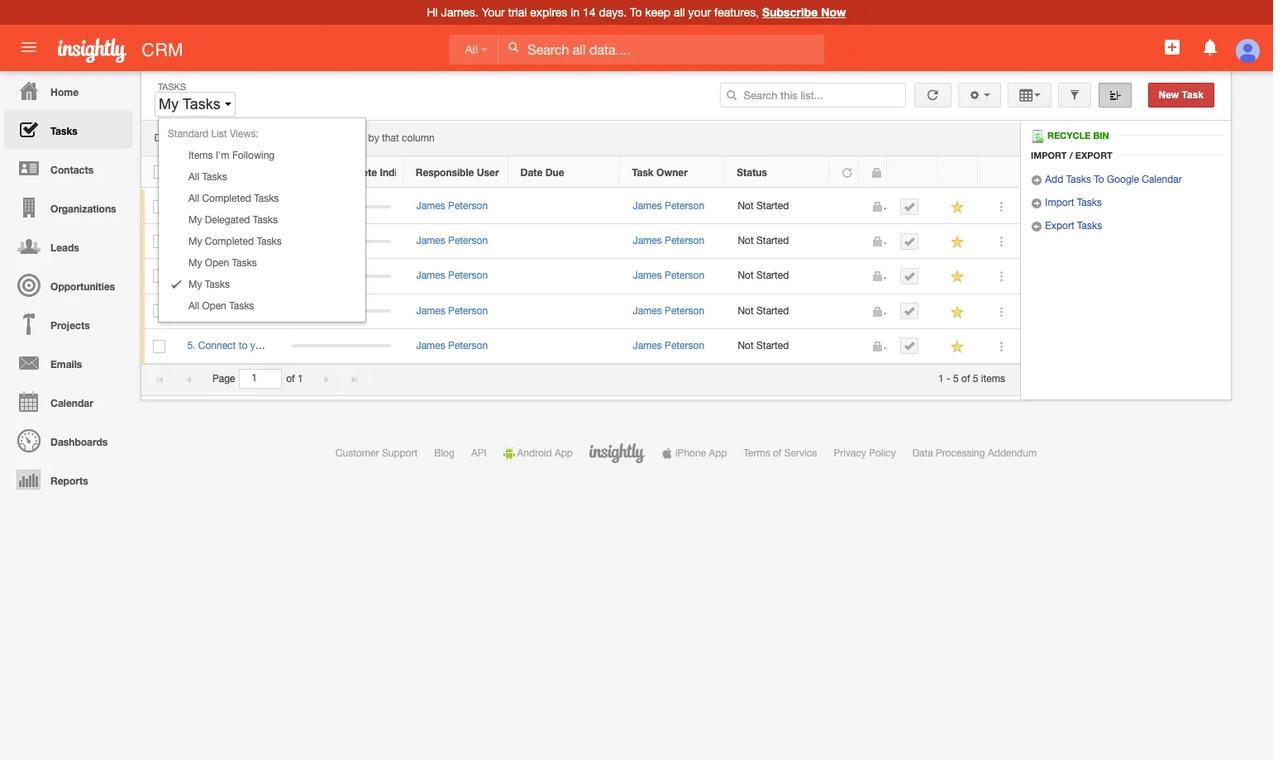 Task type: locate. For each thing, give the bounding box(es) containing it.
app right 'iphone'
[[709, 447, 727, 459]]

of 1
[[286, 373, 303, 385]]

my open tasks link
[[159, 252, 366, 274]]

1 app from the left
[[555, 447, 573, 459]]

0 vertical spatial following image
[[951, 304, 966, 320]]

0% complete image for 3. invite your team
[[292, 275, 391, 278]]

1 vertical spatial my tasks
[[189, 279, 230, 290]]

terms
[[744, 447, 770, 459]]

terms of service link
[[744, 447, 818, 459]]

0 vertical spatial mark this task complete image
[[904, 201, 916, 212]]

all down all tasks
[[189, 193, 199, 204]]

task for task name
[[187, 166, 209, 179]]

task right new
[[1182, 89, 1204, 101]]

to left keep
[[630, 6, 642, 19]]

your right all
[[689, 6, 711, 19]]

add right 2.
[[198, 235, 216, 247]]

1 vertical spatial to
[[1094, 174, 1105, 185]]

2 not started cell from the top
[[725, 224, 830, 259]]

1 vertical spatial mark this task complete image
[[904, 305, 916, 317]]

3 0% complete image from the top
[[292, 275, 391, 278]]

0 vertical spatial completed
[[202, 193, 251, 204]]

user
[[477, 166, 499, 179]]

1
[[298, 373, 303, 385], [939, 373, 944, 385]]

data processing addendum
[[913, 447, 1037, 459]]

row group containing 1. personalize your account
[[141, 189, 1021, 364]]

app right "android"
[[555, 447, 573, 459]]

following image
[[951, 304, 966, 320], [951, 339, 966, 355]]

reports
[[50, 475, 88, 487]]

3 row from the top
[[141, 224, 1021, 259]]

3 not started from the top
[[738, 270, 789, 281]]

2 mark this task complete image from the top
[[904, 270, 916, 282]]

white image
[[508, 41, 520, 53]]

of right 1 field
[[286, 373, 295, 385]]

of
[[286, 373, 295, 385], [962, 373, 971, 385], [773, 447, 782, 459]]

add right circle arrow right icon
[[1046, 174, 1064, 185]]

james peterson
[[416, 200, 488, 212], [633, 200, 705, 212], [416, 235, 488, 247], [633, 235, 705, 247], [416, 270, 488, 281], [633, 270, 705, 281], [416, 305, 488, 316], [633, 305, 705, 316], [416, 340, 488, 351], [633, 340, 705, 351]]

2 row from the top
[[141, 189, 1021, 224]]

2 vertical spatial mark this task complete image
[[904, 340, 916, 352]]

0 horizontal spatial add
[[198, 235, 216, 247]]

column up items
[[186, 132, 219, 144]]

following image
[[951, 199, 966, 215], [951, 234, 966, 250], [951, 269, 966, 285]]

3 not started cell from the top
[[725, 259, 830, 294]]

and right files
[[293, 340, 310, 351]]

all inside all open tasks link
[[189, 300, 199, 312]]

calendar right the google
[[1142, 174, 1182, 185]]

tasks inside button
[[182, 96, 221, 112]]

1 - 5 of 5 items
[[939, 373, 1006, 385]]

and up items i'm following link
[[255, 132, 272, 144]]

0 horizontal spatial app
[[555, 447, 573, 459]]

to inside row
[[239, 340, 248, 351]]

1 mark this task complete image from the top
[[904, 201, 916, 212]]

2 5 from the left
[[973, 373, 979, 385]]

0% complete image for 4. save your emails
[[292, 309, 391, 313]]

3 following image from the top
[[951, 269, 966, 285]]

4 row from the top
[[141, 259, 1021, 294]]

refresh list image
[[925, 89, 941, 101]]

task owner
[[632, 166, 688, 179]]

2 vertical spatial following image
[[951, 269, 966, 285]]

all inside all link
[[465, 43, 478, 56]]

1 not from the top
[[738, 200, 754, 212]]

column
[[186, 132, 219, 144], [402, 132, 435, 144]]

5 not from the top
[[738, 340, 754, 351]]

task down items
[[187, 166, 209, 179]]

your right save
[[223, 305, 243, 316]]

my
[[159, 96, 179, 112], [189, 214, 202, 226], [189, 236, 202, 247], [189, 257, 202, 269], [189, 279, 202, 290]]

1 vertical spatial add
[[198, 235, 216, 247]]

0 vertical spatial to
[[630, 6, 642, 19]]

my inside "my completed tasks" link
[[189, 236, 202, 247]]

all for all
[[465, 43, 478, 56]]

1 horizontal spatial to
[[328, 132, 337, 144]]

of right - on the right of the page
[[962, 373, 971, 385]]

0 horizontal spatial task
[[187, 166, 209, 179]]

1 vertical spatial following image
[[951, 339, 966, 355]]

open for my
[[205, 257, 229, 269]]

james peterson link
[[416, 200, 488, 212], [633, 200, 705, 212], [416, 235, 488, 247], [633, 235, 705, 247], [416, 270, 488, 281], [633, 270, 705, 281], [416, 305, 488, 316], [633, 305, 705, 316], [416, 340, 488, 351], [633, 340, 705, 351]]

your down delegated
[[219, 235, 239, 247]]

row containing 4. save your emails
[[141, 294, 1021, 329]]

0 horizontal spatial to
[[630, 6, 642, 19]]

my for 'my open tasks' link
[[189, 257, 202, 269]]

projects
[[50, 319, 90, 332]]

my for "my completed tasks" link
[[189, 236, 202, 247]]

0 vertical spatial open
[[205, 257, 229, 269]]

app for iphone app
[[709, 447, 727, 459]]

blog link
[[434, 447, 455, 459]]

5 not started from the top
[[738, 340, 789, 351]]

1 horizontal spatial and
[[293, 340, 310, 351]]

1 vertical spatial mark this task complete image
[[904, 270, 916, 282]]

started
[[757, 200, 789, 212], [757, 235, 789, 247], [757, 270, 789, 281], [757, 305, 789, 316], [757, 340, 789, 351]]

hi james. your trial expires in 14 days. to keep all your features, subscribe now
[[427, 5, 846, 19]]

cell
[[509, 189, 620, 224], [830, 189, 859, 224], [888, 189, 938, 224], [509, 224, 620, 259], [830, 224, 859, 259], [888, 224, 938, 259], [509, 259, 620, 294], [830, 259, 859, 294], [888, 259, 938, 294], [509, 294, 620, 329], [830, 294, 859, 329], [888, 294, 938, 329], [280, 329, 404, 364], [509, 329, 620, 364], [830, 329, 859, 364], [888, 329, 938, 364]]

import tasks
[[1043, 197, 1102, 209]]

that
[[382, 132, 399, 144]]

1 horizontal spatial column
[[402, 132, 435, 144]]

your for customers
[[219, 235, 239, 247]]

1 horizontal spatial add
[[1046, 174, 1064, 185]]

1 vertical spatial to
[[239, 340, 248, 351]]

4 not started from the top
[[738, 305, 789, 316]]

privacy policy
[[834, 447, 896, 459]]

row group
[[141, 189, 1021, 364]]

terms of service
[[744, 447, 818, 459]]

not for 1. personalize your account
[[738, 200, 754, 212]]

emails link
[[4, 343, 132, 382]]

import left /
[[1031, 150, 1067, 161]]

to right connect
[[239, 340, 248, 351]]

0 vertical spatial add
[[1046, 174, 1064, 185]]

show list view filters image
[[1069, 89, 1081, 101]]

import inside import tasks 'link'
[[1046, 197, 1075, 209]]

1 horizontal spatial app
[[709, 447, 727, 459]]

to left the google
[[1094, 174, 1105, 185]]

drag
[[154, 132, 175, 144]]

and inside row
[[293, 340, 310, 351]]

1 vertical spatial open
[[202, 300, 226, 312]]

0 vertical spatial mark this task complete image
[[904, 236, 916, 247]]

0 vertical spatial import
[[1031, 150, 1067, 161]]

your down 'all tasks' link
[[252, 200, 272, 212]]

import
[[1031, 150, 1067, 161], [1046, 197, 1075, 209]]

0 vertical spatial export
[[1076, 150, 1113, 161]]

your
[[482, 6, 505, 19]]

1 horizontal spatial 5
[[973, 373, 979, 385]]

import right circle arrow right image
[[1046, 197, 1075, 209]]

your down 'my open tasks'
[[225, 270, 244, 281]]

2 mark this task complete image from the top
[[904, 305, 916, 317]]

1 vertical spatial completed
[[205, 236, 254, 247]]

group
[[340, 132, 366, 144]]

1 not started from the top
[[738, 200, 789, 212]]

completed for all
[[202, 193, 251, 204]]

my inside my tasks link
[[189, 279, 202, 290]]

list
[[211, 128, 227, 140]]

1 following image from the top
[[951, 304, 966, 320]]

my inside 'my open tasks' link
[[189, 257, 202, 269]]

peterson
[[448, 200, 488, 212], [665, 200, 705, 212], [448, 235, 488, 247], [665, 235, 705, 247], [448, 270, 488, 281], [665, 270, 705, 281], [448, 305, 488, 316], [665, 305, 705, 316], [448, 340, 488, 351], [665, 340, 705, 351]]

all down items
[[189, 171, 199, 183]]

home
[[50, 86, 79, 98]]

0 horizontal spatial 1
[[298, 373, 303, 385]]

1 horizontal spatial calendar
[[1142, 174, 1182, 185]]

2 not started from the top
[[738, 235, 789, 247]]

save
[[198, 305, 220, 316]]

not started cell for 2. add your customers
[[725, 224, 830, 259]]

search image
[[726, 89, 738, 101]]

your for account
[[252, 200, 272, 212]]

all tasks
[[189, 171, 227, 183]]

2 started from the top
[[757, 235, 789, 247]]

0 vertical spatial following image
[[951, 199, 966, 215]]

leads
[[50, 241, 79, 254]]

open right 4.
[[202, 300, 226, 312]]

mark this task complete image for 3. invite your team
[[904, 270, 916, 282]]

1 vertical spatial and
[[293, 340, 310, 351]]

following image for 1. personalize your account
[[951, 199, 966, 215]]

/
[[1070, 150, 1073, 161]]

3 started from the top
[[757, 270, 789, 281]]

your
[[689, 6, 711, 19], [252, 200, 272, 212], [219, 235, 239, 247], [225, 270, 244, 281], [223, 305, 243, 316], [250, 340, 270, 351]]

projects link
[[4, 304, 132, 343]]

my tasks button
[[155, 92, 235, 117]]

None checkbox
[[153, 235, 166, 248], [153, 305, 166, 318], [153, 235, 166, 248], [153, 305, 166, 318]]

5 left items
[[973, 373, 979, 385]]

api link
[[471, 447, 487, 459]]

0 horizontal spatial and
[[255, 132, 272, 144]]

following image for 5. connect to your files and apps
[[951, 339, 966, 355]]

5
[[954, 373, 959, 385], [973, 373, 979, 385]]

mark this task complete image
[[904, 236, 916, 247], [904, 305, 916, 317], [904, 340, 916, 352]]

open up invite
[[205, 257, 229, 269]]

your for emails
[[223, 305, 243, 316]]

to right here
[[328, 132, 337, 144]]

responsible
[[416, 166, 474, 179]]

1 0% complete image from the top
[[292, 205, 391, 208]]

export right circle arrow left image
[[1046, 220, 1075, 232]]

2 horizontal spatial task
[[1182, 89, 1204, 101]]

tasks inside "link"
[[253, 214, 278, 226]]

your left files
[[250, 340, 270, 351]]

not started cell
[[725, 189, 830, 224], [725, 224, 830, 259], [725, 259, 830, 294], [725, 294, 830, 329], [725, 329, 830, 364]]

row containing 5. connect to your files and apps
[[141, 329, 1021, 364]]

completed
[[202, 193, 251, 204], [205, 236, 254, 247]]

5. connect to your files and apps link
[[187, 340, 343, 351]]

not started for 3. invite your team
[[738, 270, 789, 281]]

row containing 1. personalize your account
[[141, 189, 1021, 224]]

0 vertical spatial my tasks
[[159, 96, 225, 112]]

task for task owner
[[632, 166, 654, 179]]

my tasks up standard
[[159, 96, 225, 112]]

all down james.
[[465, 43, 478, 56]]

my tasks up all open tasks
[[189, 279, 230, 290]]

2 app from the left
[[709, 447, 727, 459]]

1 horizontal spatial to
[[1094, 174, 1105, 185]]

my inside the my delegated tasks "link"
[[189, 214, 202, 226]]

repeating task image
[[842, 167, 853, 179]]

started for 1. personalize your account
[[757, 200, 789, 212]]

circle arrow right image
[[1031, 198, 1043, 209]]

0 vertical spatial to
[[328, 132, 337, 144]]

private task image for 3. invite your team
[[872, 271, 884, 282]]

recycle bin link
[[1031, 130, 1118, 143]]

completed up delegated
[[202, 193, 251, 204]]

1 vertical spatial import
[[1046, 197, 1075, 209]]

6 row from the top
[[141, 329, 1021, 364]]

of right terms
[[773, 447, 782, 459]]

views:
[[230, 128, 259, 140]]

1 right 1 field
[[298, 373, 303, 385]]

my for my tasks button
[[159, 96, 179, 112]]

0 vertical spatial and
[[255, 132, 272, 144]]

4 not started cell from the top
[[725, 294, 830, 329]]

1 mark this task complete image from the top
[[904, 236, 916, 247]]

0% complete image
[[292, 205, 391, 208], [292, 240, 391, 243], [292, 275, 391, 278], [292, 309, 391, 313]]

not started cell for 1. personalize your account
[[725, 189, 830, 224]]

service
[[785, 447, 818, 459]]

calendar
[[1142, 174, 1182, 185], [50, 397, 93, 409]]

4 0% complete image from the top
[[292, 309, 391, 313]]

4 started from the top
[[757, 305, 789, 316]]

open for all
[[202, 300, 226, 312]]

circle arrow left image
[[1031, 221, 1043, 233]]

data processing addendum link
[[913, 447, 1037, 459]]

it
[[298, 132, 303, 144]]

1 horizontal spatial task
[[632, 166, 654, 179]]

2 following image from the top
[[951, 339, 966, 355]]

3 mark this task complete image from the top
[[904, 340, 916, 352]]

2 following image from the top
[[951, 234, 966, 250]]

your inside hi james. your trial expires in 14 days. to keep all your features, subscribe now
[[689, 6, 711, 19]]

5 not started cell from the top
[[725, 329, 830, 364]]

contacts
[[50, 164, 94, 176]]

personalize
[[198, 200, 249, 212]]

14
[[583, 6, 596, 19]]

0 horizontal spatial column
[[186, 132, 219, 144]]

completed down delegated
[[205, 236, 254, 247]]

1 vertical spatial following image
[[951, 234, 966, 250]]

0 vertical spatial calendar
[[1142, 174, 1182, 185]]

task left owner
[[632, 166, 654, 179]]

all down the 3.
[[189, 300, 199, 312]]

emails
[[50, 358, 82, 370]]

my for my tasks link
[[189, 279, 202, 290]]

2 0% complete image from the top
[[292, 240, 391, 243]]

now
[[821, 5, 846, 19]]

app for android app
[[555, 447, 573, 459]]

1 vertical spatial export
[[1046, 220, 1075, 232]]

1 started from the top
[[757, 200, 789, 212]]

all
[[465, 43, 478, 56], [189, 171, 199, 183], [189, 193, 199, 204], [189, 300, 199, 312]]

export tasks
[[1043, 220, 1103, 232]]

import for import tasks
[[1046, 197, 1075, 209]]

privacy
[[834, 447, 867, 459]]

calendar up dashboards link
[[50, 397, 93, 409]]

expires
[[530, 6, 568, 19]]

page
[[213, 373, 235, 385]]

1. personalize your account link
[[187, 200, 318, 212]]

not started cell for 4. save your emails
[[725, 294, 830, 329]]

hi
[[427, 6, 438, 19]]

indicator
[[380, 166, 422, 179]]

None checkbox
[[154, 165, 166, 179], [153, 200, 166, 213], [153, 270, 166, 283], [153, 340, 166, 353], [154, 165, 166, 179], [153, 200, 166, 213], [153, 270, 166, 283], [153, 340, 166, 353]]

2 not from the top
[[738, 235, 754, 247]]

4.
[[187, 305, 196, 316]]

drag a column header and drop it here to group by that column
[[154, 132, 435, 144]]

row
[[141, 156, 1020, 188], [141, 189, 1021, 224], [141, 224, 1021, 259], [141, 259, 1021, 294], [141, 294, 1021, 329], [141, 329, 1021, 364]]

dashboards link
[[4, 421, 132, 460]]

opportunities
[[50, 280, 115, 293]]

james
[[416, 200, 446, 212], [633, 200, 662, 212], [416, 235, 446, 247], [633, 235, 662, 247], [416, 270, 446, 281], [633, 270, 662, 281], [416, 305, 446, 316], [633, 305, 662, 316], [416, 340, 446, 351], [633, 340, 662, 351]]

0 horizontal spatial of
[[286, 373, 295, 385]]

1.
[[187, 200, 196, 212]]

following image for 4. save your emails
[[951, 304, 966, 320]]

my inside my tasks button
[[159, 96, 179, 112]]

4 not from the top
[[738, 305, 754, 316]]

1 5 from the left
[[954, 373, 959, 385]]

1 not started cell from the top
[[725, 189, 830, 224]]

my tasks link
[[159, 274, 366, 295]]

mark this task complete image for 4. save your emails
[[904, 305, 916, 317]]

new task
[[1159, 89, 1204, 101]]

all inside 'all tasks' link
[[189, 171, 199, 183]]

my completed tasks link
[[159, 231, 366, 252]]

1 left - on the right of the page
[[939, 373, 944, 385]]

not started for 4. save your emails
[[738, 305, 789, 316]]

0 horizontal spatial export
[[1046, 220, 1075, 232]]

new
[[1159, 89, 1179, 101]]

3 not from the top
[[738, 270, 754, 281]]

all inside "all completed tasks" link
[[189, 193, 199, 204]]

completed for my
[[205, 236, 254, 247]]

0 horizontal spatial 5
[[954, 373, 959, 385]]

account
[[274, 200, 310, 212]]

my tasks inside button
[[159, 96, 225, 112]]

5 row from the top
[[141, 294, 1021, 329]]

navigation
[[0, 71, 132, 499]]

column right "that"
[[402, 132, 435, 144]]

mark this task complete image
[[904, 201, 916, 212], [904, 270, 916, 282]]

5 right - on the right of the page
[[954, 373, 959, 385]]

2. add your customers
[[187, 235, 288, 247]]

1 following image from the top
[[951, 199, 966, 215]]

1 vertical spatial calendar
[[50, 397, 93, 409]]

1 row from the top
[[141, 156, 1020, 188]]

private task image
[[871, 167, 882, 179], [872, 236, 884, 247], [872, 271, 884, 282], [872, 306, 884, 317], [872, 341, 884, 352]]

customers
[[241, 235, 288, 247]]

export down bin
[[1076, 150, 1113, 161]]

5 started from the top
[[757, 340, 789, 351]]

0 horizontal spatial to
[[239, 340, 248, 351]]

my open tasks
[[189, 257, 257, 269]]

not started for 5. connect to your files and apps
[[738, 340, 789, 351]]



Task type: vqa. For each thing, say whether or not it's contained in the screenshot.
tai
no



Task type: describe. For each thing, give the bounding box(es) containing it.
items i'm following
[[189, 150, 275, 161]]

notifications image
[[1201, 37, 1220, 57]]

not started for 1. personalize your account
[[738, 200, 789, 212]]

all open tasks link
[[159, 295, 366, 317]]

android app
[[517, 447, 573, 459]]

all tasks link
[[159, 166, 366, 188]]

1 horizontal spatial 1
[[939, 373, 944, 385]]

in
[[571, 6, 580, 19]]

my for the my delegated tasks "link"
[[189, 214, 202, 226]]

row containing 2. add your customers
[[141, 224, 1021, 259]]

opportunities link
[[4, 265, 132, 304]]

policy
[[869, 447, 896, 459]]

row containing task name
[[141, 156, 1020, 188]]

percent
[[292, 166, 328, 179]]

keep
[[645, 6, 671, 19]]

tasks inside 'link'
[[1077, 197, 1102, 209]]

5. connect to your files and apps
[[187, 340, 334, 351]]

Search all data.... text field
[[499, 35, 825, 64]]

google
[[1107, 174, 1140, 185]]

home link
[[4, 71, 132, 110]]

customer support
[[336, 447, 418, 459]]

items
[[189, 150, 213, 161]]

i'm
[[216, 150, 230, 161]]

my tasks for my tasks button
[[159, 96, 225, 112]]

drop
[[275, 132, 295, 144]]

mark this task complete image for 5. connect to your files and apps
[[904, 340, 916, 352]]

navigation containing home
[[0, 71, 132, 499]]

cog image
[[969, 89, 981, 101]]

new task link
[[1148, 83, 1215, 108]]

mark this task complete image for 1. personalize your account
[[904, 201, 916, 212]]

header
[[222, 132, 253, 144]]

my tasks for my tasks link
[[189, 279, 230, 290]]

all
[[674, 6, 685, 19]]

not started for 2. add your customers
[[738, 235, 789, 247]]

leads link
[[4, 227, 132, 265]]

0 horizontal spatial calendar
[[50, 397, 93, 409]]

following image for 2. add your customers
[[951, 234, 966, 250]]

apps
[[312, 340, 334, 351]]

data
[[913, 447, 933, 459]]

recycle
[[1048, 130, 1091, 141]]

all for all open tasks
[[189, 300, 199, 312]]

1 horizontal spatial export
[[1076, 150, 1113, 161]]

following image for 3. invite your team
[[951, 269, 966, 285]]

addendum
[[988, 447, 1037, 459]]

all open tasks
[[189, 300, 254, 312]]

all for all completed tasks
[[189, 193, 199, 204]]

iphone app
[[676, 447, 727, 459]]

trial
[[508, 6, 527, 19]]

import tasks link
[[1031, 197, 1102, 209]]

date
[[521, 166, 543, 179]]

customer
[[336, 447, 379, 459]]

private task image for 4. save your emails
[[872, 306, 884, 317]]

4. save your emails link
[[187, 305, 282, 316]]

export tasks link
[[1031, 220, 1103, 233]]

blog
[[434, 447, 455, 459]]

3. invite your team link
[[187, 270, 278, 281]]

emails
[[245, 305, 274, 316]]

0% complete image for 1. personalize your account
[[292, 205, 391, 208]]

by
[[369, 132, 379, 144]]

press ctrl + space to group column header
[[887, 156, 937, 188]]

3. invite your team
[[187, 270, 269, 281]]

support
[[382, 447, 418, 459]]

delegated
[[205, 214, 250, 226]]

0% complete image for 2. add your customers
[[292, 240, 391, 243]]

status
[[737, 166, 767, 179]]

started for 4. save your emails
[[757, 305, 789, 316]]

3.
[[187, 270, 196, 281]]

a
[[178, 132, 184, 144]]

standard
[[168, 128, 209, 140]]

5.
[[187, 340, 196, 351]]

not started cell for 3. invite your team
[[725, 259, 830, 294]]

not started cell for 5. connect to your files and apps
[[725, 329, 830, 364]]

started for 5. connect to your files and apps
[[757, 340, 789, 351]]

2 horizontal spatial of
[[962, 373, 971, 385]]

started for 3. invite your team
[[757, 270, 789, 281]]

following
[[232, 150, 275, 161]]

row containing 3. invite your team
[[141, 259, 1021, 294]]

not for 3. invite your team
[[738, 270, 754, 281]]

processing
[[936, 447, 985, 459]]

connect
[[198, 340, 236, 351]]

items i'm following link
[[159, 145, 366, 166]]

calendar link
[[4, 382, 132, 421]]

standard list views:
[[168, 128, 259, 140]]

show sidebar image
[[1109, 89, 1121, 101]]

your for team
[[225, 270, 244, 281]]

owner
[[657, 166, 688, 179]]

4. save your emails
[[187, 305, 274, 316]]

not for 4. save your emails
[[738, 305, 754, 316]]

organizations link
[[4, 188, 132, 227]]

circle arrow right image
[[1031, 175, 1043, 186]]

import for import / export
[[1031, 150, 1067, 161]]

add tasks to google calendar link
[[1031, 174, 1182, 186]]

iphone app link
[[662, 447, 727, 459]]

all completed tasks
[[189, 193, 279, 204]]

private task image
[[872, 201, 884, 213]]

Search this list... text field
[[720, 83, 906, 108]]

2. add your customers link
[[187, 235, 296, 247]]

files
[[273, 340, 290, 351]]

standard list views: link
[[138, 123, 366, 145]]

private task image for 2. add your customers
[[872, 236, 884, 247]]

2 column from the left
[[402, 132, 435, 144]]

due
[[546, 166, 565, 179]]

-
[[947, 373, 951, 385]]

started for 2. add your customers
[[757, 235, 789, 247]]

dashboards
[[50, 436, 108, 448]]

complete
[[331, 166, 377, 179]]

crm
[[142, 40, 183, 60]]

not for 5. connect to your files and apps
[[738, 340, 754, 351]]

james.
[[441, 6, 479, 19]]

all for all tasks
[[189, 171, 199, 183]]

android app link
[[503, 447, 573, 459]]

to inside hi james. your trial expires in 14 days. to keep all your features, subscribe now
[[630, 6, 642, 19]]

all link
[[449, 35, 499, 64]]

not for 2. add your customers
[[738, 235, 754, 247]]

recycle bin
[[1048, 130, 1109, 141]]

1 field
[[240, 370, 281, 388]]

organizations
[[50, 203, 116, 215]]

days.
[[599, 6, 627, 19]]

2.
[[187, 235, 196, 247]]

1 column from the left
[[186, 132, 219, 144]]

features,
[[715, 6, 759, 19]]

1 horizontal spatial of
[[773, 447, 782, 459]]

items
[[982, 373, 1006, 385]]

subscribe now link
[[763, 5, 846, 19]]

android
[[517, 447, 552, 459]]

my delegated tasks
[[189, 214, 278, 226]]

private task image for 5. connect to your files and apps
[[872, 341, 884, 352]]

mark this task complete image for 2. add your customers
[[904, 236, 916, 247]]



